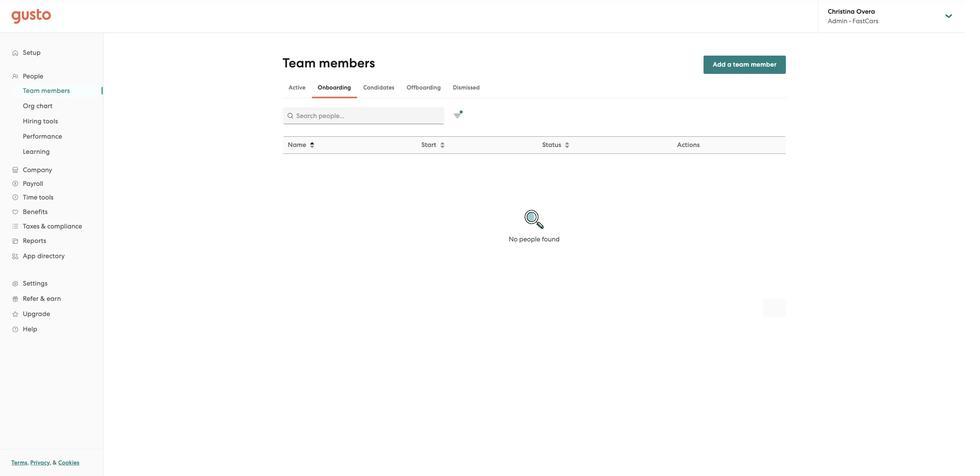 Task type: describe. For each thing, give the bounding box(es) containing it.
no people found
[[509, 236, 560, 243]]

performance link
[[14, 130, 95, 143]]

org chart
[[23, 102, 53, 110]]

& for compliance
[[41, 223, 46, 230]]

learning link
[[14, 145, 95, 159]]

found
[[542, 236, 560, 243]]

company button
[[8, 163, 95, 177]]

onboarding
[[318, 84, 351, 91]]

upgrade
[[23, 310, 50, 318]]

compliance
[[47, 223, 82, 230]]

org
[[23, 102, 35, 110]]

benefits
[[23, 208, 48, 216]]

taxes & compliance
[[23, 223, 82, 230]]

member
[[751, 61, 777, 69]]

team members inside 'link'
[[23, 87, 70, 95]]

people
[[519, 236, 540, 243]]

taxes
[[23, 223, 39, 230]]

home image
[[11, 9, 51, 24]]

hiring tools link
[[14, 114, 95, 128]]

refer
[[23, 295, 39, 303]]

reports
[[23, 237, 46, 245]]

active
[[289, 84, 306, 91]]

2 vertical spatial &
[[53, 460, 57, 467]]

offboarding button
[[401, 79, 447, 97]]

candidates
[[363, 84, 394, 91]]

refer & earn
[[23, 295, 61, 303]]

team members tab list
[[283, 77, 786, 98]]

terms , privacy , & cookies
[[11, 460, 79, 467]]

0 vertical spatial team
[[283, 55, 316, 71]]

company
[[23, 166, 52, 174]]

•
[[849, 17, 851, 25]]

start
[[421, 141, 436, 149]]

settings
[[23, 280, 48, 287]]

name
[[288, 141, 306, 149]]

tools for hiring tools
[[43, 117, 58, 125]]

candidates button
[[357, 79, 401, 97]]

offboarding
[[407, 84, 441, 91]]

name button
[[283, 137, 416, 153]]

status button
[[538, 137, 672, 153]]

1 , from the left
[[27, 460, 29, 467]]

Search people... field
[[283, 107, 444, 124]]

payroll button
[[8, 177, 95, 191]]

app directory
[[23, 252, 65, 260]]

privacy
[[30, 460, 50, 467]]

team
[[733, 61, 749, 69]]

people button
[[8, 69, 95, 83]]

team members link
[[14, 84, 95, 98]]

time tools
[[23, 194, 53, 201]]

hiring tools
[[23, 117, 58, 125]]

members inside the team members 'link'
[[41, 87, 70, 95]]

fastcars
[[853, 17, 878, 25]]

upgrade link
[[8, 307, 95, 321]]

1 horizontal spatial members
[[319, 55, 375, 71]]

setup link
[[8, 46, 95, 59]]

taxes & compliance button
[[8, 220, 95, 233]]

org chart link
[[14, 99, 95, 113]]

dismissed
[[453, 84, 480, 91]]

& for earn
[[40, 295, 45, 303]]

help link
[[8, 322, 95, 336]]

time tools button
[[8, 191, 95, 204]]

list containing team members
[[0, 83, 103, 159]]



Task type: vqa. For each thing, say whether or not it's contained in the screenshot.
type
no



Task type: locate. For each thing, give the bounding box(es) containing it.
dismissed button
[[447, 79, 486, 97]]

list containing people
[[0, 69, 103, 337]]

onboarding button
[[312, 79, 357, 97]]

team members up onboarding
[[283, 55, 375, 71]]

& left earn
[[40, 295, 45, 303]]

benefits link
[[8, 205, 95, 219]]

earn
[[47, 295, 61, 303]]

team inside 'link'
[[23, 87, 40, 95]]

cookies
[[58, 460, 79, 467]]

tools down payroll "dropdown button"
[[39, 194, 53, 201]]

members
[[319, 55, 375, 71], [41, 87, 70, 95]]

no
[[509, 236, 518, 243]]

2 , from the left
[[50, 460, 51, 467]]

& right taxes
[[41, 223, 46, 230]]

1 vertical spatial team
[[23, 87, 40, 95]]

1 list from the top
[[0, 69, 103, 337]]

christina
[[828, 8, 855, 16]]

payroll
[[23, 180, 43, 188]]

1 vertical spatial team members
[[23, 87, 70, 95]]

start button
[[417, 137, 537, 153]]

0 horizontal spatial ,
[[27, 460, 29, 467]]

0 vertical spatial &
[[41, 223, 46, 230]]

& left "cookies" "button" at the bottom of page
[[53, 460, 57, 467]]

people
[[23, 72, 43, 80]]

,
[[27, 460, 29, 467], [50, 460, 51, 467]]

0 horizontal spatial team members
[[23, 87, 70, 95]]

cookies button
[[58, 459, 79, 468]]

actions
[[677, 141, 700, 149]]

team down people
[[23, 87, 40, 95]]

settings link
[[8, 277, 95, 290]]

hiring
[[23, 117, 42, 125]]

tools inside dropdown button
[[39, 194, 53, 201]]

new notifications image
[[453, 111, 463, 120]]

app directory link
[[8, 249, 95, 263]]

team
[[283, 55, 316, 71], [23, 87, 40, 95]]

team members
[[283, 55, 375, 71], [23, 87, 70, 95]]

performance
[[23, 133, 62, 140]]

2 list from the top
[[0, 83, 103, 159]]

1 vertical spatial members
[[41, 87, 70, 95]]

tools
[[43, 117, 58, 125], [39, 194, 53, 201]]

1 horizontal spatial ,
[[50, 460, 51, 467]]

1 vertical spatial tools
[[39, 194, 53, 201]]

reports link
[[8, 234, 95, 248]]

& inside 'link'
[[40, 295, 45, 303]]

add
[[713, 61, 726, 69]]

chart
[[36, 102, 53, 110]]

team up active
[[283, 55, 316, 71]]

admin
[[828, 17, 848, 25]]

members down people dropdown button on the left top
[[41, 87, 70, 95]]

1 vertical spatial &
[[40, 295, 45, 303]]

help
[[23, 326, 37, 333]]

tools for time tools
[[39, 194, 53, 201]]

0 vertical spatial tools
[[43, 117, 58, 125]]

0 vertical spatial members
[[319, 55, 375, 71]]

tools up performance link
[[43, 117, 58, 125]]

terms
[[11, 460, 27, 467]]

team members down people dropdown button on the left top
[[23, 87, 70, 95]]

setup
[[23, 49, 41, 56]]

terms link
[[11, 460, 27, 467]]

privacy link
[[30, 460, 50, 467]]

add a team member button
[[704, 56, 786, 74]]

members up onboarding
[[319, 55, 375, 71]]

& inside dropdown button
[[41, 223, 46, 230]]

0 horizontal spatial team
[[23, 87, 40, 95]]

list
[[0, 69, 103, 337], [0, 83, 103, 159]]

christina overa admin • fastcars
[[828, 8, 878, 25]]

0 horizontal spatial members
[[41, 87, 70, 95]]

refer & earn link
[[8, 292, 95, 306]]

active button
[[283, 79, 312, 97]]

a
[[727, 61, 731, 69]]

add a team member
[[713, 61, 777, 69]]

1 horizontal spatial team members
[[283, 55, 375, 71]]

, left "cookies" "button" at the bottom of page
[[50, 460, 51, 467]]

directory
[[37, 252, 65, 260]]

overa
[[856, 8, 875, 16]]

, left privacy link
[[27, 460, 29, 467]]

0 vertical spatial team members
[[283, 55, 375, 71]]

gusto navigation element
[[0, 33, 103, 349]]

&
[[41, 223, 46, 230], [40, 295, 45, 303], [53, 460, 57, 467]]

app
[[23, 252, 36, 260]]

status
[[542, 141, 561, 149]]

learning
[[23, 148, 50, 156]]

time
[[23, 194, 37, 201]]

1 horizontal spatial team
[[283, 55, 316, 71]]



